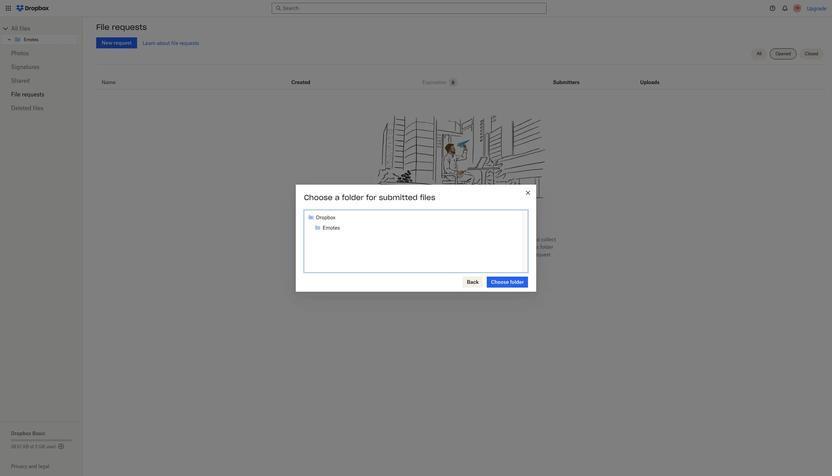 Task type: locate. For each thing, give the bounding box(es) containing it.
from
[[464, 220, 482, 229], [398, 237, 409, 243]]

files up in at the left bottom of the page
[[387, 237, 396, 243]]

0 horizontal spatial folder
[[342, 193, 364, 202]]

all left opened
[[757, 51, 762, 56]]

is
[[430, 252, 434, 258]]

of
[[30, 445, 34, 450]]

all files link
[[11, 23, 83, 34]]

all inside button
[[757, 51, 762, 56]]

0 vertical spatial emotes
[[24, 37, 39, 42]]

to
[[508, 252, 513, 258]]

1 horizontal spatial folder
[[511, 279, 524, 285]]

files inside tree
[[20, 25, 30, 32]]

requests up learn
[[112, 22, 147, 32]]

file
[[171, 40, 178, 46], [526, 252, 533, 258]]

0 vertical spatial requests
[[112, 22, 147, 32]]

choose inside button
[[492, 279, 509, 285]]

from up dropbox.
[[398, 237, 409, 243]]

file requests up deleted files
[[11, 91, 44, 98]]

0 vertical spatial your
[[388, 244, 398, 250]]

column header
[[554, 70, 581, 87], [641, 70, 668, 87]]

need something from someone?
[[396, 220, 527, 229]]

from inside request files from anyone, whether they have a dropbox account or not, and collect them in your dropbox. files will be automatically organized into a dropbox folder you choose. your privacy is important, so those who upload to your file request cannot access your dropbox account.
[[398, 237, 409, 243]]

automatically
[[450, 244, 481, 250]]

group
[[308, 213, 520, 233]]

0 horizontal spatial file
[[11, 91, 20, 98]]

request
[[367, 237, 386, 243]]

1 horizontal spatial emotes
[[323, 225, 340, 231]]

folder down collect
[[541, 244, 554, 250]]

0 horizontal spatial file
[[171, 40, 178, 46]]

those
[[467, 252, 479, 258]]

not,
[[522, 237, 530, 243]]

1 vertical spatial and
[[29, 464, 37, 470]]

from up have
[[464, 220, 482, 229]]

2 vertical spatial folder
[[511, 279, 524, 285]]

choose folder button
[[487, 277, 529, 288]]

learn
[[143, 40, 156, 46]]

0 vertical spatial all
[[11, 25, 18, 32]]

1 horizontal spatial choose
[[492, 279, 509, 285]]

all up the photos
[[11, 25, 18, 32]]

request
[[534, 252, 551, 258]]

1 horizontal spatial and
[[532, 237, 540, 243]]

0 vertical spatial choose
[[304, 193, 333, 202]]

0 horizontal spatial your
[[388, 244, 398, 250]]

file requests link
[[11, 88, 72, 101]]

have
[[460, 237, 470, 243]]

from for someone?
[[464, 220, 482, 229]]

1 vertical spatial choose
[[492, 279, 509, 285]]

files down file requests link
[[33, 105, 44, 112]]

files for all
[[20, 25, 30, 32]]

file
[[96, 22, 110, 32], [11, 91, 20, 98]]

0 vertical spatial from
[[464, 220, 482, 229]]

1 vertical spatial file
[[526, 252, 533, 258]]

upgrade
[[808, 5, 827, 11]]

0 horizontal spatial a
[[335, 193, 340, 202]]

2 horizontal spatial folder
[[541, 244, 554, 250]]

dropbox
[[316, 215, 336, 221], [476, 237, 495, 243], [520, 244, 539, 250], [464, 260, 483, 265], [11, 431, 31, 437]]

and left "legal"
[[29, 464, 37, 470]]

need
[[396, 220, 417, 229]]

files down dropbox logo - go to the homepage
[[20, 25, 30, 32]]

0 vertical spatial and
[[532, 237, 540, 243]]

learn about file requests
[[143, 40, 199, 46]]

created button
[[292, 78, 311, 87]]

a right have
[[472, 237, 474, 243]]

row
[[96, 67, 827, 90]]

folder left for
[[342, 193, 364, 202]]

dropbox basic
[[11, 431, 45, 437]]

1 horizontal spatial file
[[526, 252, 533, 258]]

choose a folder for submitted files
[[304, 193, 436, 202]]

1 horizontal spatial your
[[453, 260, 463, 265]]

1 horizontal spatial all
[[757, 51, 762, 56]]

folder down to
[[511, 279, 524, 285]]

requests
[[112, 22, 147, 32], [180, 40, 199, 46], [22, 91, 44, 98]]

your down so
[[453, 260, 463, 265]]

1 horizontal spatial file requests
[[96, 22, 147, 32]]

upload
[[491, 252, 507, 258]]

something
[[419, 220, 461, 229]]

file right about
[[171, 40, 178, 46]]

1 horizontal spatial requests
[[112, 22, 147, 32]]

0 horizontal spatial column header
[[554, 70, 581, 87]]

1 vertical spatial folder
[[541, 244, 554, 250]]

folder inside button
[[511, 279, 524, 285]]

your
[[388, 244, 398, 250], [514, 252, 524, 258], [453, 260, 463, 265]]

0 horizontal spatial requests
[[22, 91, 44, 98]]

0 vertical spatial folder
[[342, 193, 364, 202]]

files right submitted in the top of the page
[[420, 193, 436, 202]]

get more space image
[[57, 443, 65, 451]]

privacy
[[412, 252, 429, 258]]

2 horizontal spatial a
[[516, 244, 519, 250]]

account.
[[485, 260, 504, 265]]

and right not, at right
[[532, 237, 540, 243]]

0 vertical spatial file
[[171, 40, 178, 46]]

file requests
[[96, 22, 147, 32], [11, 91, 44, 98]]

1 horizontal spatial column header
[[641, 70, 668, 87]]

0 horizontal spatial file requests
[[11, 91, 44, 98]]

files for request
[[387, 237, 396, 243]]

or
[[516, 237, 521, 243]]

all
[[11, 25, 18, 32], [757, 51, 762, 56]]

1 vertical spatial a
[[472, 237, 474, 243]]

privacy and legal
[[11, 464, 49, 470]]

choose
[[304, 193, 333, 202], [492, 279, 509, 285]]

1 vertical spatial file requests
[[11, 91, 44, 98]]

your up choose.
[[388, 244, 398, 250]]

file requests up learn
[[96, 22, 147, 32]]

0 horizontal spatial choose
[[304, 193, 333, 202]]

emotes
[[24, 37, 39, 42], [323, 225, 340, 231]]

1 vertical spatial requests
[[180, 40, 199, 46]]

opened button
[[771, 48, 797, 59]]

submitted
[[379, 193, 418, 202]]

deleted
[[11, 105, 31, 112]]

important,
[[435, 252, 459, 258]]

files
[[422, 244, 432, 250]]

files inside request files from anyone, whether they have a dropbox account or not, and collect them in your dropbox. files will be automatically organized into a dropbox folder you choose. your privacy is important, so those who upload to your file request cannot access your dropbox account.
[[387, 237, 396, 243]]

a left for
[[335, 193, 340, 202]]

0 horizontal spatial from
[[398, 237, 409, 243]]

emotes inside 'group'
[[323, 225, 340, 231]]

all inside tree
[[11, 25, 18, 32]]

1 vertical spatial all
[[757, 51, 762, 56]]

0 horizontal spatial emotes
[[24, 37, 39, 42]]

0 horizontal spatial and
[[29, 464, 37, 470]]

gb
[[39, 445, 45, 450]]

group containing dropbox
[[308, 213, 520, 233]]

in
[[383, 244, 387, 250]]

1 column header from the left
[[554, 70, 581, 87]]

your right to
[[514, 252, 524, 258]]

emotes inside all files tree
[[24, 37, 39, 42]]

1 vertical spatial emotes
[[323, 225, 340, 231]]

signatures
[[11, 64, 39, 70]]

files for deleted
[[33, 105, 44, 112]]

2 horizontal spatial your
[[514, 252, 524, 258]]

anyone,
[[410, 237, 427, 243]]

whether
[[429, 237, 447, 243]]

0 vertical spatial a
[[335, 193, 340, 202]]

who
[[481, 252, 490, 258]]

file left request at the right bottom of the page
[[526, 252, 533, 258]]

1 horizontal spatial from
[[464, 220, 482, 229]]

2 vertical spatial your
[[453, 260, 463, 265]]

28.57 kb of 2 gb used
[[11, 445, 56, 450]]

deleted files
[[11, 105, 44, 112]]

28.57
[[11, 445, 22, 450]]

for
[[366, 193, 377, 202]]

2 vertical spatial a
[[516, 244, 519, 250]]

1 vertical spatial from
[[398, 237, 409, 243]]

basic
[[32, 431, 45, 437]]

a
[[335, 193, 340, 202], [472, 237, 474, 243], [516, 244, 519, 250]]

organized
[[482, 244, 505, 250]]

0 horizontal spatial all
[[11, 25, 18, 32]]

pro trial element
[[447, 78, 458, 87]]

global header element
[[0, 0, 833, 17]]

a right "into" on the right bottom of page
[[516, 244, 519, 250]]

requests up deleted files
[[22, 91, 44, 98]]

them
[[370, 244, 382, 250]]

folder
[[342, 193, 364, 202], [541, 244, 554, 250], [511, 279, 524, 285]]

and
[[532, 237, 540, 243], [29, 464, 37, 470]]

requests right about
[[180, 40, 199, 46]]

choose a folder for submitted files dialog
[[296, 185, 537, 292]]

emotes link
[[14, 35, 76, 44]]

files
[[20, 25, 30, 32], [33, 105, 44, 112], [420, 193, 436, 202], [387, 237, 396, 243]]

1 horizontal spatial file
[[96, 22, 110, 32]]

all files
[[11, 25, 30, 32]]



Task type: describe. For each thing, give the bounding box(es) containing it.
choose for choose folder
[[492, 279, 509, 285]]

will
[[434, 244, 442, 250]]

dropbox logo - go to the homepage image
[[14, 3, 51, 14]]

photos
[[11, 50, 29, 57]]

cannot
[[419, 260, 435, 265]]

2
[[35, 445, 37, 450]]

choose folder
[[492, 279, 524, 285]]

privacy
[[11, 464, 27, 470]]

choose.
[[382, 252, 399, 258]]

about
[[157, 40, 170, 46]]

all files tree
[[1, 23, 83, 45]]

be
[[443, 244, 449, 250]]

kb
[[23, 445, 29, 450]]

2 horizontal spatial requests
[[180, 40, 199, 46]]

learn about file requests link
[[143, 40, 199, 46]]

access
[[436, 260, 451, 265]]

used
[[46, 445, 56, 450]]

so
[[460, 252, 465, 258]]

1 vertical spatial file
[[11, 91, 20, 98]]

all button
[[752, 48, 768, 59]]

back
[[467, 279, 479, 285]]

opened
[[776, 51, 792, 56]]

1 vertical spatial your
[[514, 252, 524, 258]]

created
[[292, 79, 311, 85]]

signatures link
[[11, 60, 72, 74]]

into
[[506, 244, 515, 250]]

2 vertical spatial requests
[[22, 91, 44, 98]]

0 vertical spatial file
[[96, 22, 110, 32]]

dropbox inside 'group'
[[316, 215, 336, 221]]

2 column header from the left
[[641, 70, 668, 87]]

closed button
[[800, 48, 825, 59]]

folder inside request files from anyone, whether they have a dropbox account or not, and collect them in your dropbox. files will be automatically organized into a dropbox folder you choose. your privacy is important, so those who upload to your file request cannot access your dropbox account.
[[541, 244, 554, 250]]

closed
[[806, 51, 819, 56]]

collect
[[542, 237, 557, 243]]

all for all
[[757, 51, 762, 56]]

group inside choose a folder for submitted files dialog
[[308, 213, 520, 233]]

name
[[102, 79, 116, 85]]

row containing name
[[96, 67, 827, 90]]

account
[[496, 237, 515, 243]]

shared link
[[11, 74, 72, 88]]

request files from anyone, whether they have a dropbox account or not, and collect them in your dropbox. files will be automatically organized into a dropbox folder you choose. your privacy is important, so those who upload to your file request cannot access your dropbox account.
[[367, 237, 557, 265]]

shared
[[11, 77, 30, 84]]

0 vertical spatial file requests
[[96, 22, 147, 32]]

someone?
[[485, 220, 527, 229]]

choose for choose a folder for submitted files
[[304, 193, 333, 202]]

privacy and legal link
[[11, 464, 83, 470]]

you
[[373, 252, 381, 258]]

legal
[[38, 464, 49, 470]]

dropbox.
[[400, 244, 420, 250]]

file inside request files from anyone, whether they have a dropbox account or not, and collect them in your dropbox. files will be automatically organized into a dropbox folder you choose. your privacy is important, so those who upload to your file request cannot access your dropbox account.
[[526, 252, 533, 258]]

upgrade link
[[808, 5, 827, 11]]

back button
[[463, 277, 483, 288]]

your
[[401, 252, 411, 258]]

1 horizontal spatial a
[[472, 237, 474, 243]]

all for all files
[[11, 25, 18, 32]]

photos link
[[11, 46, 72, 60]]

files inside dialog
[[420, 193, 436, 202]]

deleted files link
[[11, 101, 72, 115]]

from for anyone,
[[398, 237, 409, 243]]

a inside dialog
[[335, 193, 340, 202]]

and inside request files from anyone, whether they have a dropbox account or not, and collect them in your dropbox. files will be automatically organized into a dropbox folder you choose. your privacy is important, so those who upload to your file request cannot access your dropbox account.
[[532, 237, 540, 243]]

they
[[449, 237, 458, 243]]



Task type: vqa. For each thing, say whether or not it's contained in the screenshot.
collect
yes



